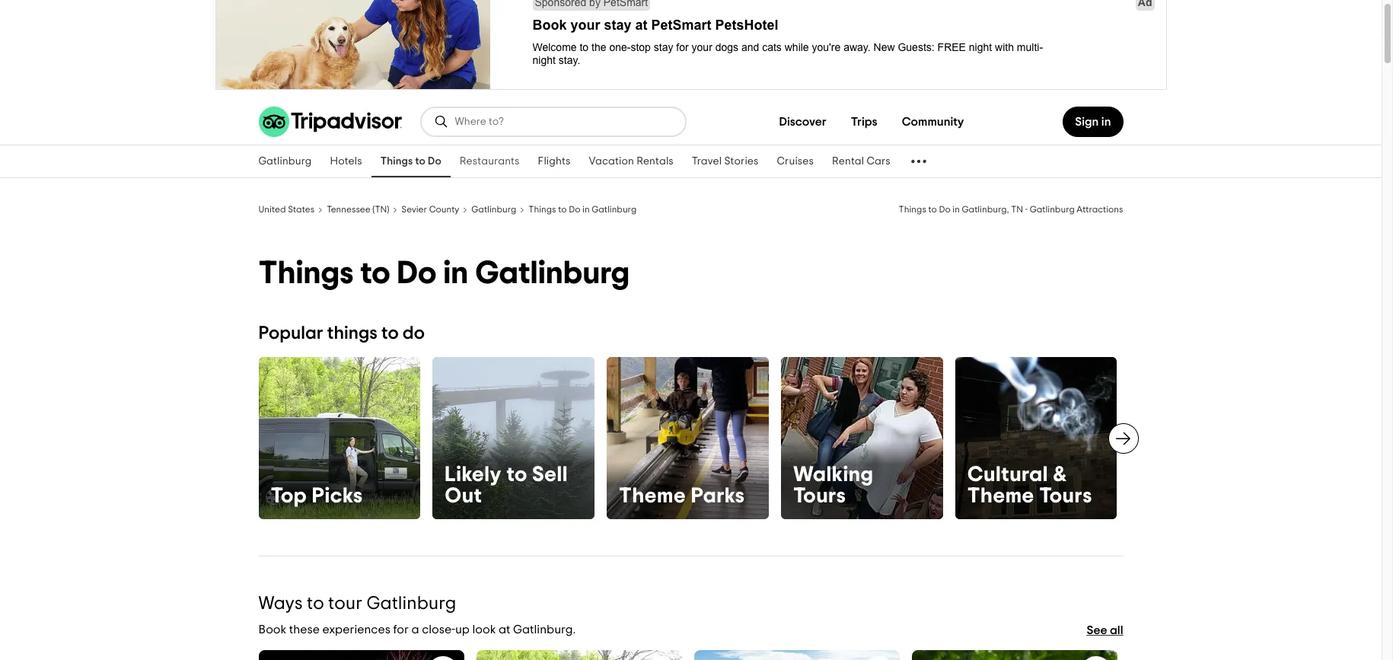 Task type: describe. For each thing, give the bounding box(es) containing it.
see all
[[1087, 624, 1123, 636]]

1 vertical spatial gatlinburg link
[[472, 203, 516, 215]]

things to do
[[380, 156, 441, 167]]

walking tours link
[[781, 357, 943, 519]]

sell
[[532, 464, 568, 486]]

do down the 'search' image
[[428, 156, 441, 167]]

trips button
[[839, 107, 890, 137]]

tennessee (tn)
[[327, 205, 389, 214]]

out
[[445, 486, 482, 507]]

restaurants link
[[451, 145, 529, 177]]

cars
[[867, 156, 891, 167]]

states
[[288, 205, 315, 214]]

Search search field
[[455, 115, 673, 129]]

popular
[[258, 324, 323, 343]]

rental cars link
[[823, 145, 900, 177]]

community
[[902, 116, 964, 128]]

things down rental cars link
[[899, 205, 926, 214]]

to left do
[[381, 324, 399, 343]]

sign
[[1075, 116, 1099, 128]]

tours inside walking tours
[[793, 486, 846, 507]]

in left gatlinburg,
[[953, 205, 960, 214]]

experiences
[[322, 623, 391, 636]]

up
[[455, 623, 470, 636]]

tripadvisor image
[[258, 107, 402, 137]]

tour
[[328, 594, 363, 613]]

0 vertical spatial things to do in gatlinburg
[[529, 205, 637, 214]]

stories
[[724, 156, 759, 167]]

to inside likely to sell out
[[507, 464, 527, 486]]

book
[[258, 623, 286, 636]]

advertisement region
[[0, 0, 1382, 93]]

cultural & theme tours link
[[955, 357, 1117, 519]]

hotels link
[[321, 145, 371, 177]]

vacation rentals
[[589, 156, 674, 167]]

tn
[[1011, 205, 1023, 214]]

top
[[271, 486, 307, 507]]

things to do in gatlinburg, tn - gatlinburg attractions
[[899, 205, 1123, 214]]

discover button
[[767, 107, 839, 137]]

ways
[[258, 594, 303, 613]]

travel stories link
[[683, 145, 768, 177]]

vacation
[[589, 156, 634, 167]]

top picks link
[[258, 357, 420, 519]]

next image
[[1114, 430, 1132, 448]]

things
[[327, 324, 378, 343]]

things down flights
[[529, 205, 556, 214]]

search image
[[434, 114, 449, 129]]

community button
[[890, 107, 976, 137]]

sevier county link
[[401, 203, 459, 215]]

walking
[[793, 464, 874, 486]]

cruises link
[[768, 145, 823, 177]]

cruises
[[777, 156, 814, 167]]



Task type: vqa. For each thing, say whether or not it's contained in the screenshot.
Tours within Walking Tours
yes



Task type: locate. For each thing, give the bounding box(es) containing it.
tennessee
[[327, 205, 371, 214]]

to left gatlinburg,
[[928, 205, 937, 214]]

0 horizontal spatial gatlinburg link
[[249, 145, 321, 177]]

None search field
[[421, 108, 685, 136]]

in
[[1102, 116, 1111, 128], [582, 205, 590, 214], [953, 205, 960, 214], [443, 257, 468, 289]]

ways to tour gatlinburg link
[[258, 594, 456, 613]]

things
[[380, 156, 413, 167], [529, 205, 556, 214], [899, 205, 926, 214], [258, 257, 354, 289]]

things to do link
[[371, 145, 451, 177]]

restaurants
[[460, 156, 520, 167]]

rentals
[[637, 156, 674, 167]]

a
[[412, 623, 419, 636]]

hotels
[[330, 156, 362, 167]]

do up do
[[397, 257, 437, 289]]

cultural
[[967, 464, 1048, 486]]

previous image
[[249, 430, 268, 448]]

0 horizontal spatial theme
[[619, 486, 686, 507]]

attractions
[[1077, 205, 1123, 214]]

-
[[1025, 205, 1028, 214]]

to
[[415, 156, 426, 167], [558, 205, 567, 214], [928, 205, 937, 214], [360, 257, 390, 289], [381, 324, 399, 343], [507, 464, 527, 486], [307, 594, 324, 613]]

in down vacation
[[582, 205, 590, 214]]

sevier county
[[401, 205, 459, 214]]

united states link
[[258, 203, 315, 215]]

see all link
[[1087, 614, 1123, 647]]

gatlinburg.
[[513, 623, 576, 636]]

do down flights
[[569, 205, 580, 214]]

picks
[[312, 486, 363, 507]]

theme inside 'cultural & theme tours'
[[967, 486, 1035, 507]]

ways to tour gatlinburg
[[258, 594, 456, 613]]

trips
[[851, 116, 878, 128]]

close-
[[422, 623, 455, 636]]

gatlinburg link
[[249, 145, 321, 177], [472, 203, 516, 215]]

these
[[289, 623, 320, 636]]

do
[[428, 156, 441, 167], [569, 205, 580, 214], [939, 205, 951, 214], [397, 257, 437, 289]]

to left sell
[[507, 464, 527, 486]]

rental
[[832, 156, 864, 167]]

1 horizontal spatial gatlinburg link
[[472, 203, 516, 215]]

vacation rentals link
[[580, 145, 683, 177]]

theme inside 'link'
[[619, 486, 686, 507]]

theme left parks
[[619, 486, 686, 507]]

parks
[[691, 486, 745, 507]]

1 vertical spatial things to do in gatlinburg
[[258, 257, 630, 289]]

flights link
[[529, 145, 580, 177]]

popular things to do
[[258, 324, 425, 343]]

things up (tn)
[[380, 156, 413, 167]]

1 tours from the left
[[793, 486, 846, 507]]

all
[[1110, 624, 1123, 636]]

things to do in gatlinburg
[[529, 205, 637, 214], [258, 257, 630, 289]]

0 vertical spatial gatlinburg link
[[249, 145, 321, 177]]

to up "sevier county" link
[[415, 156, 426, 167]]

&
[[1053, 464, 1067, 486]]

things to do in gatlinburg down flights
[[529, 205, 637, 214]]

gatlinburg link down the restaurants
[[472, 203, 516, 215]]

tours
[[793, 486, 846, 507], [1039, 486, 1092, 507]]

for
[[393, 623, 409, 636]]

sevier
[[401, 205, 427, 214]]

gatlinburg
[[258, 156, 312, 167], [472, 205, 516, 214], [592, 205, 637, 214], [1030, 205, 1075, 214], [475, 257, 630, 289], [367, 594, 456, 613]]

flights
[[538, 156, 571, 167]]

theme parks
[[619, 486, 745, 507]]

to down (tn)
[[360, 257, 390, 289]]

look
[[472, 623, 496, 636]]

2 tours from the left
[[1039, 486, 1092, 507]]

do
[[403, 324, 425, 343]]

1 theme from the left
[[619, 486, 686, 507]]

in right sign
[[1102, 116, 1111, 128]]

gatlinburg link up united states link
[[249, 145, 321, 177]]

united states
[[258, 205, 315, 214]]

1 horizontal spatial theme
[[967, 486, 1035, 507]]

(tn)
[[373, 205, 389, 214]]

discover
[[779, 116, 827, 128]]

theme parks link
[[607, 357, 769, 519]]

rental cars
[[832, 156, 891, 167]]

gatlinburg,
[[962, 205, 1009, 214]]

sign in
[[1075, 116, 1111, 128]]

things up the popular at left
[[258, 257, 354, 289]]

travel stories
[[692, 156, 759, 167]]

in down county
[[443, 257, 468, 289]]

walking tours
[[793, 464, 874, 507]]

top picks
[[271, 486, 363, 507]]

to down flights
[[558, 205, 567, 214]]

likely to sell out
[[445, 464, 568, 507]]

0 horizontal spatial tours
[[793, 486, 846, 507]]

book these experiences for a close-up look at gatlinburg.
[[258, 623, 576, 636]]

travel
[[692, 156, 722, 167]]

at
[[499, 623, 510, 636]]

cultural & theme tours
[[967, 464, 1092, 507]]

see
[[1087, 624, 1107, 636]]

county
[[429, 205, 459, 214]]

sign in link
[[1063, 107, 1123, 137]]

do left gatlinburg,
[[939, 205, 951, 214]]

tennessee (tn) link
[[327, 203, 389, 215]]

2 theme from the left
[[967, 486, 1035, 507]]

things to do in gatlinburg down county
[[258, 257, 630, 289]]

likely to sell out link
[[433, 357, 595, 519]]

theme left &
[[967, 486, 1035, 507]]

to up "these"
[[307, 594, 324, 613]]

theme
[[619, 486, 686, 507], [967, 486, 1035, 507]]

united
[[258, 205, 286, 214]]

tours inside 'cultural & theme tours'
[[1039, 486, 1092, 507]]

1 horizontal spatial tours
[[1039, 486, 1092, 507]]

likely
[[445, 464, 502, 486]]



